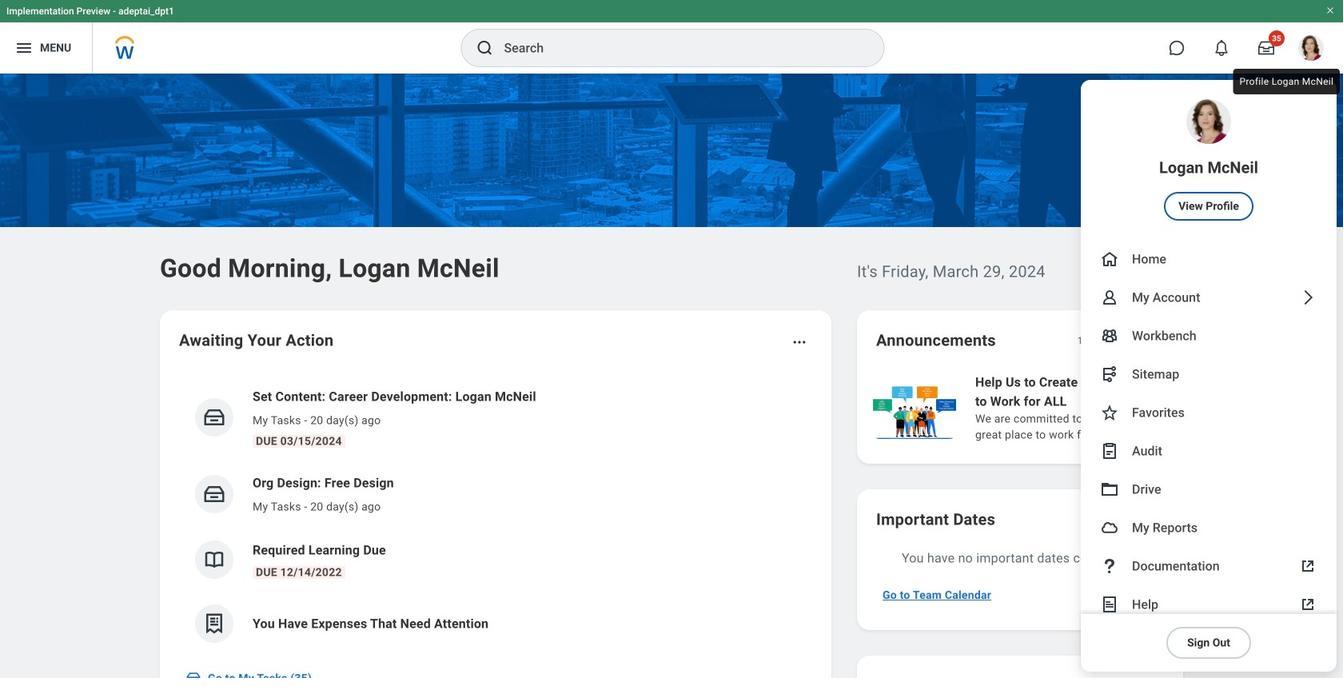 Task type: locate. For each thing, give the bounding box(es) containing it.
main content
[[0, 74, 1344, 678]]

chevron right small image
[[1144, 333, 1160, 349]]

inbox image
[[202, 406, 226, 430], [202, 482, 226, 506]]

9 menu item from the top
[[1082, 547, 1338, 586]]

8 menu item from the top
[[1082, 509, 1338, 547]]

3 menu item from the top
[[1082, 317, 1338, 355]]

paste image
[[1101, 442, 1120, 461]]

0 vertical spatial ext link image
[[1299, 557, 1318, 576]]

1 vertical spatial inbox image
[[202, 482, 226, 506]]

inbox image
[[186, 670, 202, 678]]

6 menu item from the top
[[1082, 432, 1338, 470]]

home image
[[1101, 250, 1120, 269]]

ext link image
[[1299, 557, 1318, 576], [1299, 595, 1318, 614]]

justify image
[[14, 38, 34, 58]]

menu
[[1082, 80, 1338, 672]]

contact card matrix manager image
[[1101, 326, 1120, 346]]

endpoints image
[[1101, 365, 1120, 384]]

0 vertical spatial inbox image
[[202, 406, 226, 430]]

related actions image
[[792, 334, 808, 350]]

menu item
[[1082, 80, 1338, 240], [1082, 240, 1338, 278], [1082, 317, 1338, 355], [1082, 355, 1338, 394], [1082, 394, 1338, 432], [1082, 432, 1338, 470], [1082, 470, 1338, 509], [1082, 509, 1338, 547], [1082, 547, 1338, 586], [1082, 586, 1338, 624]]

inbox large image
[[1259, 40, 1275, 56]]

4 menu item from the top
[[1082, 355, 1338, 394]]

list
[[870, 371, 1344, 445], [179, 374, 813, 656]]

2 ext link image from the top
[[1299, 595, 1318, 614]]

1 vertical spatial ext link image
[[1299, 595, 1318, 614]]

banner
[[0, 0, 1344, 672]]

5 menu item from the top
[[1082, 394, 1338, 432]]

ext link image for 'document' icon
[[1299, 595, 1318, 614]]

1 ext link image from the top
[[1299, 557, 1318, 576]]

logan mcneil image
[[1299, 35, 1325, 61]]

status
[[1078, 334, 1104, 347]]

search image
[[476, 38, 495, 58]]

notifications large image
[[1214, 40, 1230, 56]]

tooltip
[[1231, 66, 1344, 98]]

7 menu item from the top
[[1082, 470, 1338, 509]]



Task type: vqa. For each thing, say whether or not it's contained in the screenshot.
Contact Card Matrix Manager "image"
yes



Task type: describe. For each thing, give the bounding box(es) containing it.
0 horizontal spatial list
[[179, 374, 813, 656]]

book open image
[[202, 548, 226, 572]]

1 inbox image from the top
[[202, 406, 226, 430]]

chevron left small image
[[1115, 333, 1131, 349]]

dashboard expenses image
[[202, 612, 226, 636]]

folder open image
[[1101, 480, 1120, 499]]

Search Workday  search field
[[504, 30, 852, 66]]

document image
[[1101, 595, 1120, 614]]

1 horizontal spatial list
[[870, 371, 1344, 445]]

avatar image
[[1101, 518, 1120, 538]]

star image
[[1101, 403, 1120, 422]]

10 menu item from the top
[[1082, 586, 1338, 624]]

2 inbox image from the top
[[202, 482, 226, 506]]

1 menu item from the top
[[1082, 80, 1338, 240]]

close environment banner image
[[1326, 6, 1336, 15]]

question image
[[1101, 557, 1120, 576]]

ext link image for question icon
[[1299, 557, 1318, 576]]

2 menu item from the top
[[1082, 240, 1338, 278]]



